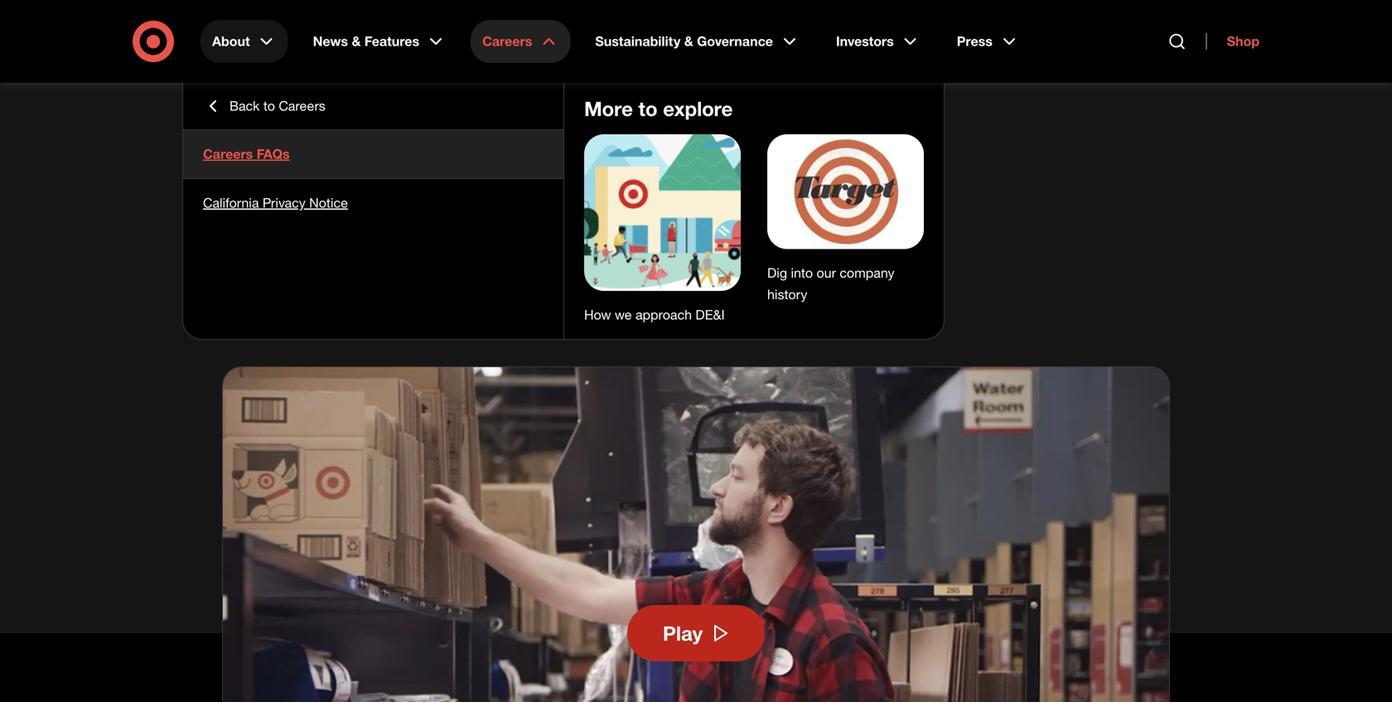 Task type: locate. For each thing, give the bounding box(es) containing it.
delivered
[[691, 264, 752, 281]]

target up we
[[595, 285, 636, 303]]

door
[[807, 264, 838, 281]]

1 vertical spatial our
[[688, 285, 710, 303]]

&
[[352, 33, 361, 49], [684, 33, 694, 49], [362, 193, 390, 241]]

red and white bullseye logo from 1962 with target written over it image
[[768, 134, 924, 249]]

to right back
[[263, 98, 275, 114]]

2 vertical spatial careers
[[203, 146, 253, 162]]

services
[[565, 193, 728, 241]]

& right news
[[352, 33, 361, 49]]

our up de&i
[[688, 285, 710, 303]]

to left the have at left top
[[597, 264, 611, 281]]

careers for careers
[[482, 33, 532, 49]]

stores as hubs overview image
[[223, 367, 1170, 702]]

an illustrated cityscape and a diverse group of people interacting and shopping at target. image
[[584, 134, 741, 291]]

0 horizontal spatial our
[[688, 285, 710, 303]]

to
[[639, 97, 658, 121], [263, 98, 275, 114], [440, 264, 453, 281], [597, 264, 611, 281], [756, 264, 769, 281]]

here
[[452, 285, 484, 303]]

you up day,
[[283, 264, 307, 281]]

0 horizontal spatial about
[[212, 33, 250, 49]]

more
[[584, 97, 633, 121]]

0 horizontal spatial target
[[457, 264, 498, 281]]

news
[[313, 33, 348, 49]]

1 horizontal spatial careers
[[279, 98, 326, 114]]

play button
[[627, 605, 765, 662]]

back
[[230, 98, 260, 114]]

0 vertical spatial about link
[[201, 20, 288, 63]]

our inside dig into our company history
[[817, 265, 836, 281]]

dig into our company history link
[[768, 265, 895, 302]]

how we approach de&i
[[584, 307, 725, 323]]

all
[[513, 285, 528, 303]]

1 horizontal spatial are
[[520, 264, 541, 281]]

company
[[840, 265, 895, 281]]

0 horizontal spatial careers
[[203, 146, 253, 162]]

regular
[[363, 264, 409, 281]]

2 horizontal spatial careers
[[482, 33, 532, 49]]

pickup & delivery services
[[222, 193, 728, 241]]

target
[[457, 264, 498, 281], [595, 285, 636, 303], [765, 285, 806, 303]]

2 horizontal spatial &
[[684, 33, 694, 49]]

about
[[212, 33, 250, 49], [286, 136, 324, 152]]

0 horizontal spatial &
[[352, 33, 361, 49]]

careers
[[482, 33, 532, 49], [279, 98, 326, 114], [203, 146, 253, 162]]

shop link
[[1207, 33, 1260, 50]]

0 vertical spatial our
[[817, 265, 836, 281]]

california privacy notice
[[203, 195, 348, 211]]

our up runs
[[817, 265, 836, 281]]

news & features
[[313, 33, 419, 49]]

are
[[520, 264, 541, 281], [488, 285, 509, 303]]

0 horizontal spatial you
[[283, 264, 307, 281]]

explore
[[663, 97, 733, 121]]

dig
[[768, 265, 787, 281]]

careers for careers faqs
[[203, 146, 253, 162]]

runs
[[810, 285, 844, 303]]

pickup
[[222, 193, 351, 241]]

to left your
[[756, 264, 769, 281]]

1 horizontal spatial about
[[286, 136, 324, 152]]

you
[[283, 264, 307, 281], [362, 285, 386, 303]]

0 vertical spatial about
[[212, 33, 250, 49]]

site navigation element
[[0, 0, 1393, 702]]

1 vertical spatial about link
[[286, 136, 324, 153]]

0 vertical spatial are
[[520, 264, 541, 281]]

target down your
[[765, 285, 806, 303]]

our
[[817, 265, 836, 281], [688, 285, 710, 303]]

more to explore
[[584, 97, 733, 121]]

same-
[[222, 285, 264, 303]]

approach
[[636, 307, 692, 323]]

& for governance
[[684, 33, 694, 49]]

your
[[773, 264, 802, 281]]

how we approach de&i link
[[584, 307, 725, 323]]

are left all
[[488, 285, 509, 303]]

careers inside button
[[279, 98, 326, 114]]

about up back
[[212, 33, 250, 49]]

faqs
[[257, 146, 290, 162]]

whether
[[222, 264, 279, 281]]

about link down back to careers
[[286, 136, 324, 153]]

whether you enjoy a regular trip to target or are looking to have items delivered to your door same-day, we've got you covered. here are all the ways target makes our guests' target runs faster and easier than ever.
[[222, 264, 844, 324]]

1 vertical spatial careers
[[279, 98, 326, 114]]

about down back to careers
[[286, 136, 324, 152]]

the
[[532, 285, 553, 303]]

day,
[[264, 285, 290, 303]]

careers faqs link
[[183, 130, 564, 178]]

to right the trip on the top
[[440, 264, 453, 281]]

0 vertical spatial careers
[[482, 33, 532, 49]]

1 vertical spatial are
[[488, 285, 509, 303]]

home
[[222, 136, 259, 152]]

history
[[768, 286, 808, 302]]

you down the regular
[[362, 285, 386, 303]]

target up here
[[457, 264, 498, 281]]

about link up back
[[201, 20, 288, 63]]

sustainability & governance link
[[584, 20, 811, 63]]

a
[[351, 264, 359, 281]]

california
[[203, 195, 259, 211]]

about link
[[201, 20, 288, 63], [286, 136, 324, 153]]

sustainability
[[595, 33, 681, 49]]

are right or
[[520, 264, 541, 281]]

have
[[615, 264, 646, 281]]

1 vertical spatial you
[[362, 285, 386, 303]]

& left governance
[[684, 33, 694, 49]]

ways
[[557, 285, 591, 303]]

faster
[[222, 307, 260, 324]]

& right the notice
[[362, 193, 390, 241]]

or
[[502, 264, 516, 281]]

1 horizontal spatial our
[[817, 265, 836, 281]]

1 horizontal spatial &
[[362, 193, 390, 241]]



Task type: describe. For each thing, give the bounding box(es) containing it.
2 horizontal spatial target
[[765, 285, 806, 303]]

and easier than
[[264, 307, 367, 324]]

0 vertical spatial you
[[283, 264, 307, 281]]

press
[[957, 33, 993, 49]]

dig into our company history
[[768, 265, 895, 302]]

back to careers
[[230, 98, 326, 114]]

governance
[[697, 33, 773, 49]]

news & features link
[[301, 20, 458, 63]]

delivery
[[401, 193, 554, 241]]

items
[[650, 264, 687, 281]]

investors link
[[825, 20, 932, 63]]

ever.
[[371, 307, 402, 324]]

careers link
[[471, 20, 571, 63]]

home link
[[222, 136, 259, 153]]

1 vertical spatial about
[[286, 136, 324, 152]]

sustainability & governance
[[595, 33, 773, 49]]

how
[[584, 307, 611, 323]]

privacy
[[263, 195, 306, 211]]

investors
[[836, 33, 894, 49]]

1 horizontal spatial you
[[362, 285, 386, 303]]

enjoy
[[311, 264, 347, 281]]

into
[[791, 265, 813, 281]]

press link
[[946, 20, 1031, 63]]

trip
[[414, 264, 436, 281]]

we
[[615, 307, 632, 323]]

to inside button
[[263, 98, 275, 114]]

covered.
[[390, 285, 448, 303]]

features
[[365, 33, 419, 49]]

play
[[663, 621, 703, 645]]

makes
[[640, 285, 684, 303]]

de&i
[[696, 307, 725, 323]]

& for delivery
[[362, 193, 390, 241]]

notice
[[309, 195, 348, 211]]

shop
[[1227, 33, 1260, 49]]

looking
[[545, 264, 593, 281]]

about inside site navigation element
[[212, 33, 250, 49]]

got
[[336, 285, 358, 303]]

0 horizontal spatial are
[[488, 285, 509, 303]]

we've
[[295, 285, 332, 303]]

guests'
[[714, 285, 761, 303]]

careers faqs
[[203, 146, 290, 162]]

about link inside site navigation element
[[201, 20, 288, 63]]

& for features
[[352, 33, 361, 49]]

back to careers button
[[183, 83, 564, 129]]

1 horizontal spatial target
[[595, 285, 636, 303]]

our inside whether you enjoy a regular trip to target or are looking to have items delivered to your door same-day, we've got you covered. here are all the ways target makes our guests' target runs faster and easier than ever.
[[688, 285, 710, 303]]

california privacy notice link
[[183, 179, 564, 227]]

to right more
[[639, 97, 658, 121]]



Task type: vqa. For each thing, say whether or not it's contained in the screenshot.
leftmost About
yes



